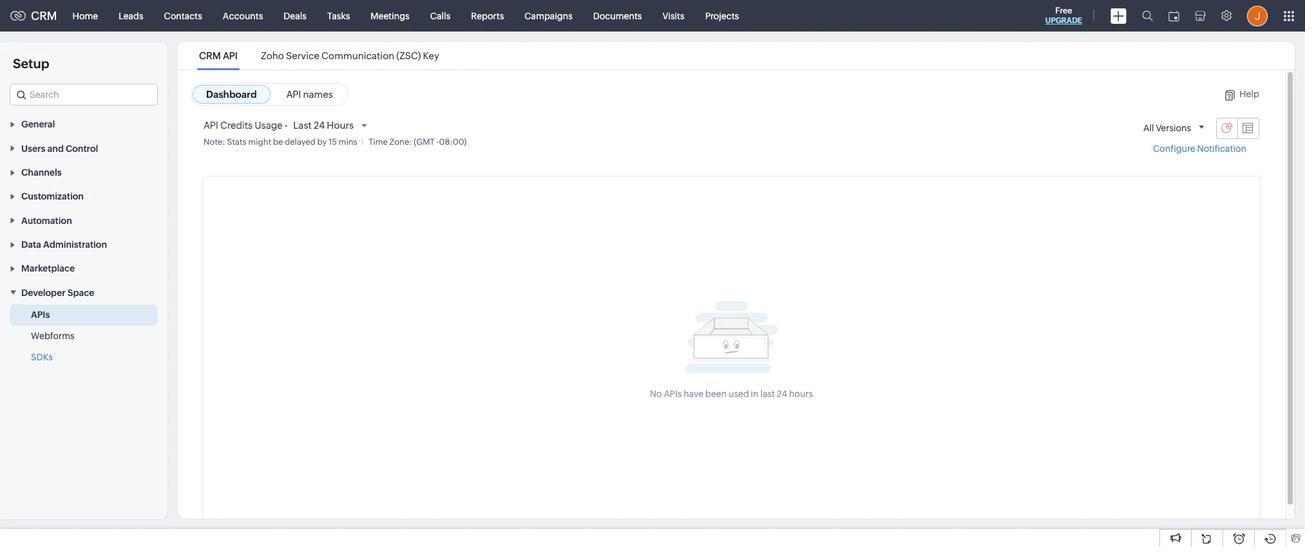 Task type: vqa. For each thing, say whether or not it's contained in the screenshot.
list
yes



Task type: locate. For each thing, give the bounding box(es) containing it.
documents link
[[583, 0, 653, 31]]

apis down developer
[[31, 310, 50, 320]]

accounts
[[223, 11, 263, 21]]

profile image
[[1248, 5, 1268, 26]]

1 vertical spatial crm
[[199, 50, 221, 61]]

apis
[[31, 310, 50, 320], [664, 389, 682, 400]]

create menu element
[[1103, 0, 1135, 31]]

customization button
[[0, 184, 168, 208]]

meetings
[[371, 11, 410, 21]]

automation
[[21, 216, 72, 226]]

users and control
[[21, 144, 98, 154]]

24
[[314, 120, 325, 131], [777, 389, 788, 400]]

channels button
[[0, 160, 168, 184]]

0 vertical spatial api
[[223, 50, 238, 61]]

-
[[285, 120, 288, 131], [437, 137, 439, 147]]

api credits usage - last 24 hours
[[204, 120, 354, 131]]

mins
[[339, 137, 357, 147]]

developer space region
[[0, 305, 168, 368]]

2 horizontal spatial api
[[287, 89, 301, 100]]

home link
[[62, 0, 108, 31]]

0 horizontal spatial -
[[285, 120, 288, 131]]

webforms
[[31, 331, 74, 341]]

developer space
[[21, 288, 94, 298]]

dashboard
[[206, 89, 257, 100]]

api up "dashboard" link
[[223, 50, 238, 61]]

1 horizontal spatial crm
[[199, 50, 221, 61]]

developer
[[21, 288, 66, 298]]

crm link
[[10, 9, 57, 23]]

1 vertical spatial -
[[437, 137, 439, 147]]

- left last
[[285, 120, 288, 131]]

15
[[329, 137, 337, 147]]

list
[[188, 42, 451, 70]]

zone:
[[390, 137, 412, 147]]

- right the (gmt
[[437, 137, 439, 147]]

data administration
[[21, 240, 107, 250]]

crm inside list
[[199, 50, 221, 61]]

search element
[[1135, 0, 1161, 32]]

reports link
[[461, 0, 514, 31]]

home
[[73, 11, 98, 21]]

marketplace
[[21, 264, 75, 274]]

crm
[[31, 9, 57, 23], [199, 50, 221, 61]]

1 horizontal spatial apis
[[664, 389, 682, 400]]

0 horizontal spatial api
[[204, 120, 218, 131]]

1 horizontal spatial api
[[223, 50, 238, 61]]

crm up "dashboard" link
[[199, 50, 221, 61]]

calls
[[430, 11, 451, 21]]

been
[[706, 389, 727, 400]]

0 horizontal spatial apis
[[31, 310, 50, 320]]

documents
[[593, 11, 642, 21]]

control
[[66, 144, 98, 154]]

automation button
[[0, 208, 168, 232]]

zoho
[[261, 50, 284, 61]]

upgrade
[[1046, 16, 1083, 25]]

Search text field
[[10, 84, 157, 105]]

projects
[[705, 11, 739, 21]]

usage
[[255, 120, 283, 131]]

contacts link
[[154, 0, 213, 31]]

profile element
[[1240, 0, 1276, 31]]

meetings link
[[360, 0, 420, 31]]

last
[[293, 120, 312, 131]]

All Versions field
[[1139, 117, 1212, 139]]

delayed
[[285, 137, 316, 147]]

webforms link
[[31, 330, 74, 343]]

api up note:
[[204, 120, 218, 131]]

have
[[684, 389, 704, 400]]

general button
[[0, 112, 168, 136]]

notification
[[1198, 144, 1247, 154]]

calendar image
[[1169, 11, 1180, 21]]

None field
[[10, 84, 158, 106]]

sdks
[[31, 352, 53, 363]]

1 horizontal spatial 24
[[777, 389, 788, 400]]

hours
[[789, 389, 813, 400]]

crm left the home
[[31, 9, 57, 23]]

all versions
[[1144, 123, 1192, 133]]

list containing crm api
[[188, 42, 451, 70]]

leads
[[119, 11, 143, 21]]

0 horizontal spatial crm
[[31, 9, 57, 23]]

stats
[[227, 137, 247, 147]]

customization
[[21, 192, 84, 202]]

crm for crm
[[31, 9, 57, 23]]

apis right no
[[664, 389, 682, 400]]

2 vertical spatial api
[[204, 120, 218, 131]]

api for api names
[[287, 89, 301, 100]]

service
[[286, 50, 320, 61]]

1 vertical spatial api
[[287, 89, 301, 100]]

and
[[47, 144, 64, 154]]

time zone: (gmt -08:00)
[[369, 137, 467, 147]]

might
[[248, 137, 271, 147]]

1 horizontal spatial -
[[437, 137, 439, 147]]

no apis have been used in last 24 hours
[[650, 389, 813, 400]]

api
[[223, 50, 238, 61], [287, 89, 301, 100], [204, 120, 218, 131]]

reports
[[471, 11, 504, 21]]

zoho service communication (zsc) key link
[[259, 50, 441, 61]]

accounts link
[[213, 0, 273, 31]]

create menu image
[[1111, 8, 1127, 24]]

help
[[1240, 89, 1260, 99]]

time
[[369, 137, 388, 147]]

0 vertical spatial apis
[[31, 310, 50, 320]]

visits
[[663, 11, 685, 21]]

- for (gmt
[[437, 137, 439, 147]]

tasks
[[327, 11, 350, 21]]

0 vertical spatial 24
[[314, 120, 325, 131]]

0 vertical spatial -
[[285, 120, 288, 131]]

api left names
[[287, 89, 301, 100]]

0 vertical spatial crm
[[31, 9, 57, 23]]



Task type: describe. For each thing, give the bounding box(es) containing it.
search image
[[1143, 10, 1154, 21]]

contacts
[[164, 11, 202, 21]]

crm for crm api
[[199, 50, 221, 61]]

by
[[317, 137, 327, 147]]

all
[[1144, 123, 1155, 133]]

versions
[[1156, 123, 1192, 133]]

configure notification
[[1154, 144, 1247, 154]]

api names
[[287, 89, 333, 100]]

campaigns
[[525, 11, 573, 21]]

dashboard link
[[193, 85, 270, 104]]

campaigns link
[[514, 0, 583, 31]]

last
[[761, 389, 775, 400]]

api for api credits usage - last 24 hours
[[204, 120, 218, 131]]

users and control button
[[0, 136, 168, 160]]

credits
[[220, 120, 253, 131]]

data
[[21, 240, 41, 250]]

(zsc)
[[397, 50, 421, 61]]

calls link
[[420, 0, 461, 31]]

deals link
[[273, 0, 317, 31]]

no
[[650, 389, 662, 400]]

apis inside developer space region
[[31, 310, 50, 320]]

hours
[[327, 120, 354, 131]]

apis link
[[31, 309, 50, 321]]

channels
[[21, 168, 62, 178]]

- for usage
[[285, 120, 288, 131]]

zoho service communication (zsc) key
[[261, 50, 439, 61]]

deals
[[284, 11, 307, 21]]

projects link
[[695, 0, 750, 31]]

(gmt
[[414, 137, 435, 147]]

api names link
[[273, 85, 347, 104]]

be
[[273, 137, 283, 147]]

key
[[423, 50, 439, 61]]

crm api
[[199, 50, 238, 61]]

users
[[21, 144, 45, 154]]

1 vertical spatial apis
[[664, 389, 682, 400]]

space
[[68, 288, 94, 298]]

tasks link
[[317, 0, 360, 31]]

developer space button
[[0, 281, 168, 305]]

configure
[[1154, 144, 1196, 154]]

api inside list
[[223, 50, 238, 61]]

general
[[21, 119, 55, 130]]

visits link
[[653, 0, 695, 31]]

data administration button
[[0, 232, 168, 257]]

08:00)
[[439, 137, 467, 147]]

setup
[[13, 56, 49, 71]]

crm api link
[[197, 50, 240, 61]]

sdks link
[[31, 351, 53, 364]]

used
[[729, 389, 749, 400]]

note:
[[204, 137, 225, 147]]

note: stats might be delayed by 15 mins
[[204, 137, 357, 147]]

1 vertical spatial 24
[[777, 389, 788, 400]]

marketplace button
[[0, 257, 168, 281]]

administration
[[43, 240, 107, 250]]

names
[[303, 89, 333, 100]]

free
[[1056, 6, 1073, 15]]

communication
[[322, 50, 395, 61]]

in
[[751, 389, 759, 400]]

leads link
[[108, 0, 154, 31]]

0 horizontal spatial 24
[[314, 120, 325, 131]]



